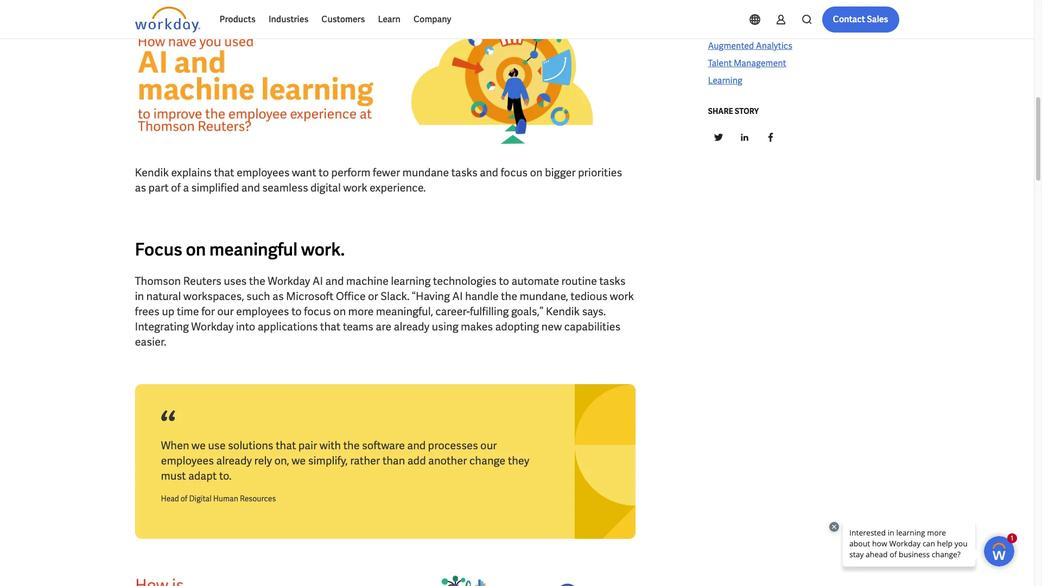 Task type: locate. For each thing, give the bounding box(es) containing it.
we right on,
[[292, 454, 306, 468]]

that up simplified
[[214, 166, 234, 180]]

as left part
[[135, 181, 146, 195]]

1 vertical spatial human
[[213, 494, 238, 504]]

0 horizontal spatial our
[[217, 305, 234, 319]]

2 vertical spatial the
[[343, 439, 360, 453]]

work down perform
[[343, 181, 367, 195]]

1 horizontal spatial that
[[276, 439, 296, 453]]

already down the meaningful,
[[394, 320, 430, 334]]

0 horizontal spatial the
[[249, 274, 266, 288]]

easier.
[[135, 335, 166, 349]]

perform
[[331, 166, 371, 180]]

on left the bigger
[[530, 166, 543, 180]]

1 vertical spatial as
[[273, 289, 284, 303]]

as right such
[[273, 289, 284, 303]]

workspaces,
[[183, 289, 244, 303]]

workday up the microsoft at the left of page
[[268, 274, 310, 288]]

as
[[135, 181, 146, 195], [273, 289, 284, 303]]

we left use
[[192, 439, 206, 453]]

0 vertical spatial our
[[217, 305, 234, 319]]

0 horizontal spatial kendik
[[135, 166, 169, 180]]

capabilities
[[564, 320, 621, 334]]

of left a
[[171, 181, 181, 195]]

0 vertical spatial work
[[343, 181, 367, 195]]

management
[[769, 5, 821, 17], [734, 58, 787, 69]]

1 horizontal spatial to
[[319, 166, 329, 180]]

that left teams
[[320, 320, 341, 334]]

microsoft
[[286, 289, 334, 303]]

the inside when we use solutions that pair with the software and processes our employees already rely on, we simplify, rather than add another change they must adapt to.
[[343, 439, 360, 453]]

in
[[135, 289, 144, 303]]

natural
[[146, 289, 181, 303]]

contact
[[833, 14, 866, 25]]

digital
[[311, 181, 341, 195]]

and
[[480, 166, 499, 180], [242, 181, 260, 195], [325, 274, 344, 288], [407, 439, 426, 453]]

0 horizontal spatial to
[[292, 305, 302, 319]]

0 horizontal spatial as
[[135, 181, 146, 195]]

1 horizontal spatial workday
[[268, 274, 310, 288]]

slack.
[[381, 289, 410, 303]]

products button
[[213, 7, 262, 33]]

employees down the 'when'
[[161, 454, 214, 468]]

1 horizontal spatial kendik
[[546, 305, 580, 319]]

0 horizontal spatial tasks
[[451, 166, 478, 180]]

technologies
[[433, 274, 497, 288]]

the up goals,"
[[501, 289, 518, 303]]

says.
[[582, 305, 606, 319]]

of right head
[[181, 494, 188, 504]]

priorities
[[578, 166, 622, 180]]

tasks up tedious
[[600, 274, 626, 288]]

work right tedious
[[610, 289, 634, 303]]

1 vertical spatial kendik
[[546, 305, 580, 319]]

2 vertical spatial that
[[276, 439, 296, 453]]

we
[[192, 439, 206, 453], [292, 454, 306, 468]]

0 vertical spatial ai
[[313, 274, 323, 288]]

1 vertical spatial workday
[[191, 320, 234, 334]]

0 horizontal spatial focus
[[304, 305, 331, 319]]

0 vertical spatial management
[[769, 5, 821, 17]]

human inside human capital management "link"
[[708, 5, 737, 17]]

bigger
[[545, 166, 576, 180]]

management inside "link"
[[769, 5, 821, 17]]

1 vertical spatial of
[[181, 494, 188, 504]]

the up such
[[249, 274, 266, 288]]

1 vertical spatial to
[[499, 274, 509, 288]]

augmented
[[708, 40, 754, 52]]

1 vertical spatial our
[[481, 439, 497, 453]]

our inside when we use solutions that pair with the software and processes our employees already rely on, we simplify, rather than add another change they must adapt to.
[[481, 439, 497, 453]]

1 horizontal spatial our
[[481, 439, 497, 453]]

0 vertical spatial of
[[171, 181, 181, 195]]

work
[[343, 181, 367, 195], [610, 289, 634, 303]]

0 vertical spatial that
[[214, 166, 234, 180]]

rely
[[254, 454, 272, 468]]

0 horizontal spatial that
[[214, 166, 234, 180]]

1 vertical spatial tasks
[[600, 274, 626, 288]]

as inside kendik explains that employees want to perform fewer mundane tasks and focus on bigger priorities as part of a simplified and seamless digital work experience.
[[135, 181, 146, 195]]

integrating
[[135, 320, 189, 334]]

to up applications
[[292, 305, 302, 319]]

1 vertical spatial management
[[734, 58, 787, 69]]

talent management
[[708, 58, 787, 69]]

or
[[368, 289, 378, 303]]

share
[[708, 106, 733, 116]]

processes
[[428, 439, 478, 453]]

kendik up part
[[135, 166, 169, 180]]

focus left the bigger
[[501, 166, 528, 180]]

1 horizontal spatial the
[[343, 439, 360, 453]]

management up analytics at the top right of the page
[[769, 5, 821, 17]]

for
[[201, 305, 215, 319]]

workday down for
[[191, 320, 234, 334]]

on inside kendik explains that employees want to perform fewer mundane tasks and focus on bigger priorities as part of a simplified and seamless digital work experience.
[[530, 166, 543, 180]]

capital
[[739, 5, 767, 17]]

that
[[214, 166, 234, 180], [320, 320, 341, 334], [276, 439, 296, 453]]

applications
[[258, 320, 318, 334]]

customers button
[[315, 7, 372, 33]]

time
[[177, 305, 199, 319]]

work.
[[301, 238, 345, 261]]

0 vertical spatial workday
[[268, 274, 310, 288]]

uses
[[224, 274, 247, 288]]

that up on,
[[276, 439, 296, 453]]

office
[[336, 289, 366, 303]]

employees inside thomson reuters uses the workday ai and machine learning technologies to automate routine tasks in natural workspaces, such as microsoft office or slack. "having ai handle the mundane, tedious work frees up time for our employees to focus on more meaningful, career-fulfilling goals," kendik says. integrating workday into applications that teams are already using makes adopting new capabilities easier.
[[236, 305, 289, 319]]

1 vertical spatial '' image
[[135, 565, 636, 586]]

our up change
[[481, 439, 497, 453]]

kendik up new
[[546, 305, 580, 319]]

1 vertical spatial on
[[186, 238, 206, 261]]

1 horizontal spatial on
[[333, 305, 346, 319]]

0 horizontal spatial already
[[216, 454, 252, 468]]

the up rather
[[343, 439, 360, 453]]

human down to.
[[213, 494, 238, 504]]

of
[[171, 181, 181, 195], [181, 494, 188, 504]]

1 horizontal spatial tasks
[[600, 274, 626, 288]]

when
[[161, 439, 189, 453]]

0 vertical spatial '' image
[[135, 6, 636, 148]]

0 horizontal spatial work
[[343, 181, 367, 195]]

0 vertical spatial human
[[708, 5, 737, 17]]

up
[[162, 305, 175, 319]]

use
[[208, 439, 226, 453]]

2 vertical spatial to
[[292, 305, 302, 319]]

0 vertical spatial as
[[135, 181, 146, 195]]

2 horizontal spatial on
[[530, 166, 543, 180]]

human left capital
[[708, 5, 737, 17]]

1 vertical spatial focus
[[304, 305, 331, 319]]

must
[[161, 469, 186, 483]]

into
[[236, 320, 255, 334]]

seamless
[[262, 181, 308, 195]]

1 vertical spatial that
[[320, 320, 341, 334]]

goals,"
[[511, 305, 544, 319]]

tasks right mundane
[[451, 166, 478, 180]]

2 horizontal spatial the
[[501, 289, 518, 303]]

1 horizontal spatial ai
[[452, 289, 463, 303]]

ai up career- on the left bottom of page
[[452, 289, 463, 303]]

ai
[[313, 274, 323, 288], [452, 289, 463, 303]]

tasks
[[451, 166, 478, 180], [600, 274, 626, 288]]

employees inside kendik explains that employees want to perform fewer mundane tasks and focus on bigger priorities as part of a simplified and seamless digital work experience.
[[237, 166, 290, 180]]

2 vertical spatial on
[[333, 305, 346, 319]]

human
[[708, 5, 737, 17], [213, 494, 238, 504]]

already
[[394, 320, 430, 334], [216, 454, 252, 468]]

1 horizontal spatial human
[[708, 5, 737, 17]]

0 horizontal spatial we
[[192, 439, 206, 453]]

employees
[[237, 166, 290, 180], [236, 305, 289, 319], [161, 454, 214, 468]]

learning
[[391, 274, 431, 288]]

management down the augmented analytics link
[[734, 58, 787, 69]]

'' image
[[135, 6, 636, 148], [135, 565, 636, 586]]

to left automate
[[499, 274, 509, 288]]

to
[[319, 166, 329, 180], [499, 274, 509, 288], [292, 305, 302, 319]]

explains
[[171, 166, 212, 180]]

kendik inside thomson reuters uses the workday ai and machine learning technologies to automate routine tasks in natural workspaces, such as microsoft office or slack. "having ai handle the mundane, tedious work frees up time for our employees to focus on more meaningful, career-fulfilling goals," kendik says. integrating workday into applications that teams are already using makes adopting new capabilities easier.
[[546, 305, 580, 319]]

rather
[[350, 454, 380, 468]]

1 '' image from the top
[[135, 6, 636, 148]]

1 horizontal spatial work
[[610, 289, 634, 303]]

on up "reuters"
[[186, 238, 206, 261]]

1 horizontal spatial as
[[273, 289, 284, 303]]

2 horizontal spatial that
[[320, 320, 341, 334]]

1 vertical spatial work
[[610, 289, 634, 303]]

already inside when we use solutions that pair with the software and processes our employees already rely on, we simplify, rather than add another change they must adapt to.
[[216, 454, 252, 468]]

0 vertical spatial already
[[394, 320, 430, 334]]

1 horizontal spatial focus
[[501, 166, 528, 180]]

our right for
[[217, 305, 234, 319]]

already inside thomson reuters uses the workday ai and machine learning technologies to automate routine tasks in natural workspaces, such as microsoft office or slack. "having ai handle the mundane, tedious work frees up time for our employees to focus on more meaningful, career-fulfilling goals," kendik says. integrating workday into applications that teams are already using makes adopting new capabilities easier.
[[394, 320, 430, 334]]

0 vertical spatial the
[[249, 274, 266, 288]]

on down office
[[333, 305, 346, 319]]

1 vertical spatial employees
[[236, 305, 289, 319]]

0 vertical spatial we
[[192, 439, 206, 453]]

0 horizontal spatial workday
[[191, 320, 234, 334]]

to up digital
[[319, 166, 329, 180]]

0 horizontal spatial human
[[213, 494, 238, 504]]

1 vertical spatial we
[[292, 454, 306, 468]]

already up to.
[[216, 454, 252, 468]]

0 vertical spatial on
[[530, 166, 543, 180]]

0 vertical spatial employees
[[237, 166, 290, 180]]

focus down the microsoft at the left of page
[[304, 305, 331, 319]]

1 horizontal spatial already
[[394, 320, 430, 334]]

workday
[[268, 274, 310, 288], [191, 320, 234, 334]]

employees down such
[[236, 305, 289, 319]]

focus
[[501, 166, 528, 180], [304, 305, 331, 319]]

0 vertical spatial kendik
[[135, 166, 169, 180]]

focus inside thomson reuters uses the workday ai and machine learning technologies to automate routine tasks in natural workspaces, such as microsoft office or slack. "having ai handle the mundane, tedious work frees up time for our employees to focus on more meaningful, career-fulfilling goals," kendik says. integrating workday into applications that teams are already using makes adopting new capabilities easier.
[[304, 305, 331, 319]]

employees up seamless
[[237, 166, 290, 180]]

ai up the microsoft at the left of page
[[313, 274, 323, 288]]

0 vertical spatial to
[[319, 166, 329, 180]]

0 vertical spatial focus
[[501, 166, 528, 180]]

1 vertical spatial already
[[216, 454, 252, 468]]

such
[[247, 289, 270, 303]]

2 vertical spatial employees
[[161, 454, 214, 468]]

the
[[249, 274, 266, 288], [501, 289, 518, 303], [343, 439, 360, 453]]

using
[[432, 320, 459, 334]]

that inside thomson reuters uses the workday ai and machine learning technologies to automate routine tasks in natural workspaces, such as microsoft office or slack. "having ai handle the mundane, tedious work frees up time for our employees to focus on more meaningful, career-fulfilling goals," kendik says. integrating workday into applications that teams are already using makes adopting new capabilities easier.
[[320, 320, 341, 334]]

add
[[408, 454, 426, 468]]

employees inside when we use solutions that pair with the software and processes our employees already rely on, we simplify, rather than add another change they must adapt to.
[[161, 454, 214, 468]]

0 vertical spatial tasks
[[451, 166, 478, 180]]



Task type: describe. For each thing, give the bounding box(es) containing it.
they
[[508, 454, 530, 468]]

0 horizontal spatial on
[[186, 238, 206, 261]]

on inside thomson reuters uses the workday ai and machine learning technologies to automate routine tasks in natural workspaces, such as microsoft office or slack. "having ai handle the mundane, tedious work frees up time for our employees to focus on more meaningful, career-fulfilling goals," kendik says. integrating workday into applications that teams are already using makes adopting new capabilities easier.
[[333, 305, 346, 319]]

simplified
[[191, 181, 239, 195]]

2 '' image from the top
[[135, 565, 636, 586]]

that inside when we use solutions that pair with the software and processes our employees already rely on, we simplify, rather than add another change they must adapt to.
[[276, 439, 296, 453]]

on,
[[274, 454, 289, 468]]

head
[[161, 494, 179, 504]]

change
[[470, 454, 506, 468]]

story
[[735, 106, 759, 116]]

talent
[[708, 58, 732, 69]]

kendik inside kendik explains that employees want to perform fewer mundane tasks and focus on bigger priorities as part of a simplified and seamless digital work experience.
[[135, 166, 169, 180]]

new
[[542, 320, 562, 334]]

learning link
[[708, 74, 743, 87]]

0 horizontal spatial ai
[[313, 274, 323, 288]]

industries button
[[262, 7, 315, 33]]

as inside thomson reuters uses the workday ai and machine learning technologies to automate routine tasks in natural workspaces, such as microsoft office or slack. "having ai handle the mundane, tedious work frees up time for our employees to focus on more meaningful, career-fulfilling goals," kendik says. integrating workday into applications that teams are already using makes adopting new capabilities easier.
[[273, 289, 284, 303]]

our inside thomson reuters uses the workday ai and machine learning technologies to automate routine tasks in natural workspaces, such as microsoft office or slack. "having ai handle the mundane, tedious work frees up time for our employees to focus on more meaningful, career-fulfilling goals," kendik says. integrating workday into applications that teams are already using makes adopting new capabilities easier.
[[217, 305, 234, 319]]

frees
[[135, 305, 160, 319]]

than
[[383, 454, 405, 468]]

software
[[362, 439, 405, 453]]

focus inside kendik explains that employees want to perform fewer mundane tasks and focus on bigger priorities as part of a simplified and seamless digital work experience.
[[501, 166, 528, 180]]

augmented analytics
[[708, 40, 793, 52]]

career-
[[436, 305, 470, 319]]

solutions
[[228, 439, 273, 453]]

talent management link
[[708, 57, 787, 70]]

digital
[[189, 494, 212, 504]]

"having
[[412, 289, 450, 303]]

makes
[[461, 320, 493, 334]]

another
[[428, 454, 467, 468]]

are
[[376, 320, 392, 334]]

and inside thomson reuters uses the workday ai and machine learning technologies to automate routine tasks in natural workspaces, such as microsoft office or slack. "having ai handle the mundane, tedious work frees up time for our employees to focus on more meaningful, career-fulfilling goals," kendik says. integrating workday into applications that teams are already using makes adopting new capabilities easier.
[[325, 274, 344, 288]]

adapt
[[188, 469, 217, 483]]

analytics
[[756, 40, 793, 52]]

a
[[183, 181, 189, 195]]

resources
[[240, 494, 276, 504]]

focus on meaningful work.
[[135, 238, 345, 261]]

head of digital human resources
[[161, 494, 276, 504]]

kendik explains that employees want to perform fewer mundane tasks and focus on bigger priorities as part of a simplified and seamless digital work experience.
[[135, 166, 622, 195]]

and inside when we use solutions that pair with the software and processes our employees already rely on, we simplify, rather than add another change they must adapt to.
[[407, 439, 426, 453]]

thomson
[[135, 274, 181, 288]]

with
[[320, 439, 341, 453]]

1 horizontal spatial we
[[292, 454, 306, 468]]

mundane,
[[520, 289, 569, 303]]

reuters
[[183, 274, 221, 288]]

mundane
[[403, 166, 449, 180]]

machine
[[346, 274, 389, 288]]

tedious
[[571, 289, 608, 303]]

go to the homepage image
[[135, 7, 200, 33]]

thomson reuters uses the workday ai and machine learning technologies to automate routine tasks in natural workspaces, such as microsoft office or slack. "having ai handle the mundane, tedious work frees up time for our employees to focus on more meaningful, career-fulfilling goals," kendik says. integrating workday into applications that teams are already using makes adopting new capabilities easier.
[[135, 274, 634, 349]]

contact sales link
[[822, 7, 899, 33]]

products
[[220, 14, 256, 25]]

contact sales
[[833, 14, 889, 25]]

industries
[[269, 14, 309, 25]]

learn button
[[372, 7, 407, 33]]

company
[[414, 14, 451, 25]]

to inside kendik explains that employees want to perform fewer mundane tasks and focus on bigger priorities as part of a simplified and seamless digital work experience.
[[319, 166, 329, 180]]

that inside kendik explains that employees want to perform fewer mundane tasks and focus on bigger priorities as part of a simplified and seamless digital work experience.
[[214, 166, 234, 180]]

meaningful
[[209, 238, 298, 261]]

more
[[348, 305, 374, 319]]

automate
[[512, 274, 559, 288]]

when we use solutions that pair with the software and processes our employees already rely on, we simplify, rather than add another change they must adapt to.
[[161, 439, 530, 483]]

of inside kendik explains that employees want to perform fewer mundane tasks and focus on bigger priorities as part of a simplified and seamless digital work experience.
[[171, 181, 181, 195]]

tasks inside thomson reuters uses the workday ai and machine learning technologies to automate routine tasks in natural workspaces, such as microsoft office or slack. "having ai handle the mundane, tedious work frees up time for our employees to focus on more meaningful, career-fulfilling goals," kendik says. integrating workday into applications that teams are already using makes adopting new capabilities easier.
[[600, 274, 626, 288]]

fulfilling
[[470, 305, 509, 319]]

customers
[[322, 14, 365, 25]]

to.
[[219, 469, 232, 483]]

tasks inside kendik explains that employees want to perform fewer mundane tasks and focus on bigger priorities as part of a simplified and seamless digital work experience.
[[451, 166, 478, 180]]

1 vertical spatial ai
[[452, 289, 463, 303]]

pair
[[299, 439, 317, 453]]

1 vertical spatial the
[[501, 289, 518, 303]]

handle
[[465, 289, 499, 303]]

sales
[[867, 14, 889, 25]]

simplify,
[[308, 454, 348, 468]]

work inside kendik explains that employees want to perform fewer mundane tasks and focus on bigger priorities as part of a simplified and seamless digital work experience.
[[343, 181, 367, 195]]

share story
[[708, 106, 759, 116]]

2 horizontal spatial to
[[499, 274, 509, 288]]

meaningful,
[[376, 305, 433, 319]]

focus
[[135, 238, 182, 261]]

adopting
[[495, 320, 539, 334]]

augmented analytics link
[[708, 40, 793, 53]]

learn
[[378, 14, 401, 25]]

human capital management
[[708, 5, 821, 17]]

human capital management link
[[708, 5, 821, 18]]

want
[[292, 166, 316, 180]]

learning
[[708, 75, 743, 86]]

work inside thomson reuters uses the workday ai and machine learning technologies to automate routine tasks in natural workspaces, such as microsoft office or slack. "having ai handle the mundane, tedious work frees up time for our employees to focus on more meaningful, career-fulfilling goals," kendik says. integrating workday into applications that teams are already using makes adopting new capabilities easier.
[[610, 289, 634, 303]]

teams
[[343, 320, 374, 334]]

company button
[[407, 7, 458, 33]]

part
[[149, 181, 169, 195]]



Task type: vqa. For each thing, say whether or not it's contained in the screenshot.
upskill,
no



